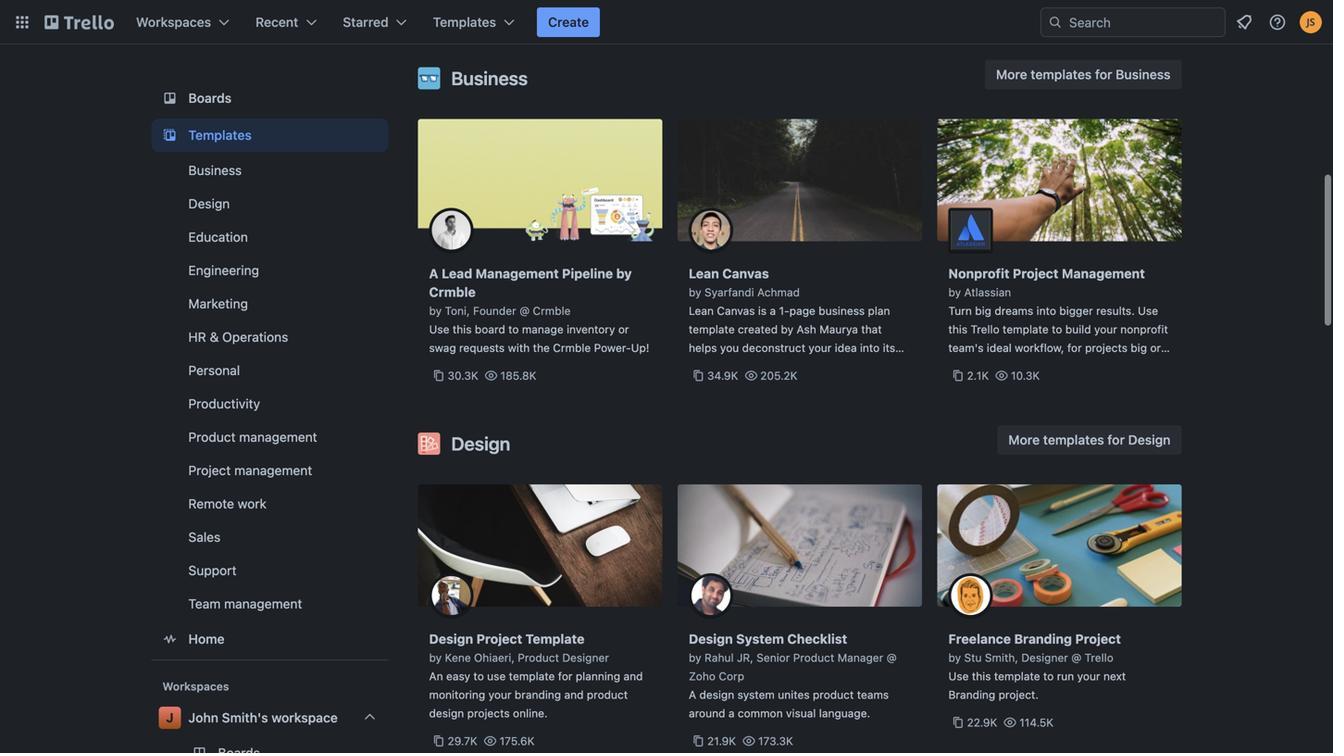 Task type: describe. For each thing, give the bounding box(es) containing it.
your inside 'lean canvas by syarfandi achmad lean canvas is a 1-page business plan template created by ash maurya that helps you deconstruct your idea into its key assumptions.'
[[809, 341, 832, 354]]

1 vertical spatial workspaces
[[163, 680, 229, 693]]

template inside 'lean canvas by syarfandi achmad lean canvas is a 1-page business plan template created by ash maurya that helps you deconstruct your idea into its key assumptions.'
[[689, 323, 735, 336]]

templates button
[[422, 7, 526, 37]]

product management
[[189, 429, 317, 445]]

nonprofit
[[949, 266, 1010, 281]]

templates inside dropdown button
[[433, 14, 497, 30]]

jr,
[[737, 651, 754, 664]]

0 notifications image
[[1234, 11, 1256, 33]]

0 vertical spatial big
[[976, 304, 992, 317]]

an
[[429, 670, 443, 683]]

stu
[[965, 651, 982, 664]]

online.
[[513, 707, 548, 720]]

search image
[[1049, 15, 1063, 30]]

education
[[189, 229, 248, 245]]

design inside design system checklist by rahul jr, senior product manager @ zoho corp a design system unites product teams around a common visual language.
[[689, 631, 733, 647]]

product inside design system checklist by rahul jr, senior product manager @ zoho corp a design system unites product teams around a common visual language.
[[794, 651, 835, 664]]

around
[[689, 707, 726, 720]]

2 vertical spatial crmble
[[553, 341, 591, 354]]

rahul
[[705, 651, 734, 664]]

boards
[[189, 90, 232, 106]]

sales
[[189, 529, 221, 545]]

project inside freelance branding project by stu smith, designer @ trello use this template to run your next branding project.
[[1076, 631, 1122, 647]]

easy
[[446, 670, 471, 683]]

more for business
[[997, 67, 1028, 82]]

or inside a lead management pipeline by crmble by toni, founder @ crmble use this board to manage inventory or swag requests with the crmble power-up!
[[619, 323, 629, 336]]

nonprofit
[[1121, 323, 1169, 336]]

is
[[759, 304, 767, 317]]

1 lean from the top
[[689, 266, 720, 281]]

template
[[526, 631, 585, 647]]

template inside design project template by kene ohiaeri, product designer an easy to use template for planning and monitoring your branding and product design projects online.
[[509, 670, 555, 683]]

for inside design project template by kene ohiaeri, product designer an easy to use template for planning and monitoring your branding and product design projects online.
[[558, 670, 573, 683]]

personal
[[189, 363, 240, 378]]

0 vertical spatial branding
[[1015, 631, 1073, 647]]

0 horizontal spatial product
[[189, 429, 236, 445]]

22.9k
[[968, 716, 998, 729]]

hr & operations link
[[151, 322, 389, 352]]

workflow,
[[1015, 341, 1065, 354]]

template board image
[[159, 124, 181, 146]]

turn
[[949, 304, 973, 317]]

29.7k
[[448, 735, 478, 748]]

173.3k
[[759, 735, 794, 748]]

30.3k
[[448, 369, 479, 382]]

for inside nonprofit project management by atlassian turn big dreams into bigger results. use this trello template to build your nonprofit team's ideal workflow, for projects big or small.
[[1068, 341, 1083, 354]]

designer inside freelance branding project by stu smith, designer @ trello use this template to run your next branding project.
[[1022, 651, 1069, 664]]

34.9k
[[708, 369, 739, 382]]

common
[[738, 707, 783, 720]]

design inside button
[[1129, 432, 1171, 447]]

ash
[[797, 323, 817, 336]]

product inside design system checklist by rahul jr, senior product manager @ zoho corp a design system unites product teams around a common visual language.
[[813, 688, 854, 701]]

lead
[[442, 266, 473, 281]]

rahul jr, senior product manager @ zoho corp image
[[689, 573, 734, 618]]

templates link
[[151, 119, 389, 152]]

up!
[[631, 341, 650, 354]]

by left syarfandi
[[689, 286, 702, 299]]

home image
[[159, 628, 181, 650]]

zoho
[[689, 670, 716, 683]]

this inside freelance branding project by stu smith, designer @ trello use this template to run your next branding project.
[[973, 670, 992, 683]]

support link
[[151, 556, 389, 585]]

this for turn
[[949, 323, 968, 336]]

small.
[[949, 360, 980, 373]]

template inside nonprofit project management by atlassian turn big dreams into bigger results. use this trello template to build your nonprofit team's ideal workflow, for projects big or small.
[[1003, 323, 1049, 336]]

boards link
[[151, 82, 389, 115]]

your inside design project template by kene ohiaeri, product designer an easy to use template for planning and monitoring your branding and product design projects online.
[[489, 688, 512, 701]]

your inside nonprofit project management by atlassian turn big dreams into bigger results. use this trello template to build your nonprofit team's ideal workflow, for projects big or small.
[[1095, 323, 1118, 336]]

templates for design
[[1044, 432, 1105, 447]]

kene ohiaeri, product designer image
[[429, 573, 474, 618]]

project inside design project template by kene ohiaeri, product designer an easy to use template for planning and monitoring your branding and product design projects online.
[[477, 631, 523, 647]]

a inside design system checklist by rahul jr, senior product manager @ zoho corp a design system unites product teams around a common visual language.
[[729, 707, 735, 720]]

home
[[189, 631, 225, 647]]

1 horizontal spatial business
[[452, 67, 528, 89]]

1 vertical spatial templates
[[189, 127, 252, 143]]

more templates for design
[[1009, 432, 1171, 447]]

product management link
[[151, 422, 389, 452]]

into inside 'lean canvas by syarfandi achmad lean canvas is a 1-page business plan template created by ash maurya that helps you deconstruct your idea into its key assumptions.'
[[861, 341, 880, 354]]

for inside button
[[1108, 432, 1126, 447]]

for inside button
[[1096, 67, 1113, 82]]

or inside nonprofit project management by atlassian turn big dreams into bigger results. use this trello template to build your nonprofit team's ideal workflow, for projects big or small.
[[1151, 341, 1162, 354]]

to inside nonprofit project management by atlassian turn big dreams into bigger results. use this trello template to build your nonprofit team's ideal workflow, for projects big or small.
[[1052, 323, 1063, 336]]

185.8k
[[501, 369, 537, 382]]

corp
[[719, 670, 745, 683]]

j
[[166, 710, 174, 725]]

workspaces inside popup button
[[136, 14, 211, 30]]

board
[[475, 323, 506, 336]]

your inside freelance branding project by stu smith, designer @ trello use this template to run your next branding project.
[[1078, 670, 1101, 683]]

use for nonprofit project management
[[1139, 304, 1159, 317]]

project management link
[[151, 456, 389, 485]]

templates for business
[[1031, 67, 1092, 82]]

by down 1-
[[781, 323, 794, 336]]

engineering link
[[151, 256, 389, 285]]

deconstruct
[[743, 341, 806, 354]]

use
[[487, 670, 506, 683]]

you
[[721, 341, 740, 354]]

planning
[[576, 670, 621, 683]]

trello inside freelance branding project by stu smith, designer @ trello use this template to run your next branding project.
[[1085, 651, 1114, 664]]

by inside design system checklist by rahul jr, senior product manager @ zoho corp a design system unites product teams around a common visual language.
[[689, 651, 702, 664]]

management for team management
[[224, 596, 302, 611]]

workspaces button
[[125, 7, 241, 37]]

system
[[738, 688, 775, 701]]

design inside design project template by kene ohiaeri, product designer an easy to use template for planning and monitoring your branding and product design projects online.
[[429, 631, 474, 647]]

toni,
[[445, 304, 470, 317]]

2 lean from the top
[[689, 304, 714, 317]]

manager
[[838, 651, 884, 664]]

monitoring
[[429, 688, 486, 701]]

nonprofit project management by atlassian turn big dreams into bigger results. use this trello template to build your nonprofit team's ideal workflow, for projects big or small.
[[949, 266, 1169, 373]]

with
[[508, 341, 530, 354]]

achmad
[[758, 286, 800, 299]]

sales link
[[151, 522, 389, 552]]

john smith's workspace
[[189, 710, 338, 725]]

205.2k
[[761, 369, 798, 382]]

john
[[189, 710, 219, 725]]

engineering
[[189, 263, 259, 278]]

smith's
[[222, 710, 268, 725]]

visual
[[787, 707, 817, 720]]

trello inside nonprofit project management by atlassian turn big dreams into bigger results. use this trello template to build your nonprofit team's ideal workflow, for projects big or small.
[[971, 323, 1000, 336]]

product inside design project template by kene ohiaeri, product designer an easy to use template for planning and monitoring your branding and product design projects online.
[[518, 651, 560, 664]]

recent
[[256, 14, 299, 30]]

2.1k
[[968, 369, 990, 382]]

stu smith, designer @ trello image
[[949, 573, 994, 618]]



Task type: locate. For each thing, give the bounding box(es) containing it.
1 management from the left
[[476, 266, 559, 281]]

1 vertical spatial a
[[729, 707, 735, 720]]

1 vertical spatial into
[[861, 341, 880, 354]]

to left "use"
[[474, 670, 484, 683]]

a right is
[[770, 304, 776, 317]]

templates
[[1031, 67, 1092, 82], [1044, 432, 1105, 447]]

projects down build
[[1086, 341, 1128, 354]]

big down atlassian
[[976, 304, 992, 317]]

workspace
[[272, 710, 338, 725]]

this down turn
[[949, 323, 968, 336]]

management for lead
[[476, 266, 559, 281]]

maurya
[[820, 323, 859, 336]]

175.6k
[[500, 735, 535, 748]]

workspaces
[[136, 14, 211, 30], [163, 680, 229, 693]]

1 horizontal spatial management
[[1062, 266, 1146, 281]]

the
[[533, 341, 550, 354]]

2 horizontal spatial @
[[1072, 651, 1082, 664]]

1 horizontal spatial product
[[518, 651, 560, 664]]

1 horizontal spatial templates
[[433, 14, 497, 30]]

template down dreams
[[1003, 323, 1049, 336]]

product down 'template'
[[518, 651, 560, 664]]

more inside button
[[997, 67, 1028, 82]]

0 vertical spatial and
[[624, 670, 643, 683]]

0 horizontal spatial a
[[729, 707, 735, 720]]

1 designer from the left
[[563, 651, 609, 664]]

business link
[[151, 156, 389, 185]]

more for design
[[1009, 432, 1040, 447]]

team management
[[189, 596, 302, 611]]

a inside a lead management pipeline by crmble by toni, founder @ crmble use this board to manage inventory or swag requests with the crmble power-up!
[[429, 266, 439, 281]]

by inside freelance branding project by stu smith, designer @ trello use this template to run your next branding project.
[[949, 651, 962, 664]]

business icon image
[[418, 67, 440, 89]]

productivity link
[[151, 389, 389, 419]]

0 horizontal spatial trello
[[971, 323, 1000, 336]]

2 horizontal spatial business
[[1116, 67, 1171, 82]]

build
[[1066, 323, 1092, 336]]

key
[[689, 360, 707, 373]]

or down the nonprofit
[[1151, 341, 1162, 354]]

use inside a lead management pipeline by crmble by toni, founder @ crmble use this board to manage inventory or swag requests with the crmble power-up!
[[429, 323, 450, 336]]

template up project.
[[995, 670, 1041, 683]]

management inside 'link'
[[234, 463, 312, 478]]

workspaces up john
[[163, 680, 229, 693]]

templates up business icon
[[433, 14, 497, 30]]

into left bigger
[[1037, 304, 1057, 317]]

more templates for business button
[[986, 60, 1183, 89]]

1 vertical spatial lean
[[689, 304, 714, 317]]

this for crmble
[[453, 323, 472, 336]]

2 horizontal spatial this
[[973, 670, 992, 683]]

plan
[[869, 304, 891, 317]]

@ for checklist
[[887, 651, 897, 664]]

checklist
[[788, 631, 848, 647]]

by up an
[[429, 651, 442, 664]]

1 vertical spatial a
[[689, 688, 697, 701]]

0 vertical spatial lean
[[689, 266, 720, 281]]

business down search field
[[1116, 67, 1171, 82]]

or
[[619, 323, 629, 336], [1151, 341, 1162, 354]]

1 product from the left
[[587, 688, 628, 701]]

1 vertical spatial crmble
[[533, 304, 571, 317]]

your down results.
[[1095, 323, 1118, 336]]

your down "use"
[[489, 688, 512, 701]]

swag
[[429, 341, 456, 354]]

to inside freelance branding project by stu smith, designer @ trello use this template to run your next branding project.
[[1044, 670, 1055, 683]]

freelance
[[949, 631, 1012, 647]]

1 vertical spatial management
[[234, 463, 312, 478]]

helps
[[689, 341, 718, 354]]

management up founder
[[476, 266, 559, 281]]

1 vertical spatial projects
[[468, 707, 510, 720]]

management for project management
[[234, 463, 312, 478]]

1 horizontal spatial or
[[1151, 341, 1162, 354]]

product
[[189, 429, 236, 445], [518, 651, 560, 664], [794, 651, 835, 664]]

product inside design project template by kene ohiaeri, product designer an easy to use template for planning and monitoring your branding and product design projects online.
[[587, 688, 628, 701]]

crmble up manage
[[533, 304, 571, 317]]

more
[[997, 67, 1028, 82], [1009, 432, 1040, 447]]

to left run
[[1044, 670, 1055, 683]]

1 vertical spatial templates
[[1044, 432, 1105, 447]]

1 horizontal spatial trello
[[1085, 651, 1114, 664]]

1 horizontal spatial a
[[770, 304, 776, 317]]

design down monitoring
[[429, 707, 464, 720]]

designer inside design project template by kene ohiaeri, product designer an easy to use template for planning and monitoring your branding and product design projects online.
[[563, 651, 609, 664]]

team's
[[949, 341, 984, 354]]

management down support link
[[224, 596, 302, 611]]

management down product management link
[[234, 463, 312, 478]]

canvas down syarfandi
[[717, 304, 755, 317]]

or up "power-"
[[619, 323, 629, 336]]

project.
[[999, 688, 1039, 701]]

0 vertical spatial projects
[[1086, 341, 1128, 354]]

management for product management
[[239, 429, 317, 445]]

templates
[[433, 14, 497, 30], [189, 127, 252, 143]]

@ up run
[[1072, 651, 1082, 664]]

hr
[[189, 329, 206, 345]]

@ inside freelance branding project by stu smith, designer @ trello use this template to run your next branding project.
[[1072, 651, 1082, 664]]

product down planning
[[587, 688, 628, 701]]

0 vertical spatial use
[[1139, 304, 1159, 317]]

design project template by kene ohiaeri, product designer an easy to use template for planning and monitoring your branding and product design projects online.
[[429, 631, 643, 720]]

to inside a lead management pipeline by crmble by toni, founder @ crmble use this board to manage inventory or swag requests with the crmble power-up!
[[509, 323, 519, 336]]

to left build
[[1052, 323, 1063, 336]]

0 horizontal spatial a
[[429, 266, 439, 281]]

starred button
[[332, 7, 418, 37]]

1 vertical spatial and
[[565, 688, 584, 701]]

your down ash at the top
[[809, 341, 832, 354]]

crmble down lead
[[429, 284, 476, 300]]

big
[[976, 304, 992, 317], [1132, 341, 1148, 354]]

2 management from the left
[[1062, 266, 1146, 281]]

use up the nonprofit
[[1139, 304, 1159, 317]]

branding
[[515, 688, 561, 701]]

template up branding
[[509, 670, 555, 683]]

by left stu
[[949, 651, 962, 664]]

2 product from the left
[[813, 688, 854, 701]]

founder
[[473, 304, 517, 317]]

product up language.
[[813, 688, 854, 701]]

into inside nonprofit project management by atlassian turn big dreams into bigger results. use this trello template to build your nonprofit team's ideal workflow, for projects big or small.
[[1037, 304, 1057, 317]]

Search field
[[1063, 8, 1226, 36]]

2 designer from the left
[[1022, 651, 1069, 664]]

0 horizontal spatial product
[[587, 688, 628, 701]]

1 horizontal spatial projects
[[1086, 341, 1128, 354]]

education link
[[151, 222, 389, 252]]

1 horizontal spatial product
[[813, 688, 854, 701]]

created
[[738, 323, 778, 336]]

project inside nonprofit project management by atlassian turn big dreams into bigger results. use this trello template to build your nonprofit team's ideal workflow, for projects big or small.
[[1013, 266, 1059, 281]]

@ inside design system checklist by rahul jr, senior product manager @ zoho corp a design system unites product teams around a common visual language.
[[887, 651, 897, 664]]

trello up the 'next'
[[1085, 651, 1114, 664]]

0 vertical spatial management
[[239, 429, 317, 445]]

a inside 'lean canvas by syarfandi achmad lean canvas is a 1-page business plan template created by ash maurya that helps you deconstruct your idea into its key assumptions.'
[[770, 304, 776, 317]]

remote work link
[[151, 489, 389, 519]]

management
[[476, 266, 559, 281], [1062, 266, 1146, 281]]

that
[[862, 323, 883, 336]]

to up with
[[509, 323, 519, 336]]

atlassian image
[[949, 208, 994, 252]]

by up turn
[[949, 286, 962, 299]]

1 horizontal spatial a
[[689, 688, 697, 701]]

requests
[[460, 341, 505, 354]]

team management link
[[151, 589, 389, 619]]

template inside freelance branding project by stu smith, designer @ trello use this template to run your next branding project.
[[995, 670, 1041, 683]]

page
[[790, 304, 816, 317]]

0 vertical spatial templates
[[1031, 67, 1092, 82]]

lean down syarfandi
[[689, 304, 714, 317]]

2 horizontal spatial use
[[1139, 304, 1159, 317]]

@ right manager
[[887, 651, 897, 664]]

2 vertical spatial use
[[949, 670, 969, 683]]

0 vertical spatial more
[[997, 67, 1028, 82]]

senior
[[757, 651, 791, 664]]

for
[[1096, 67, 1113, 82], [1068, 341, 1083, 354], [1108, 432, 1126, 447], [558, 670, 573, 683]]

&
[[210, 329, 219, 345]]

this down stu
[[973, 670, 992, 683]]

management for project
[[1062, 266, 1146, 281]]

john smith (johnsmith38824343) image
[[1301, 11, 1323, 33]]

more inside button
[[1009, 432, 1040, 447]]

back to home image
[[44, 7, 114, 37]]

0 vertical spatial a
[[770, 304, 776, 317]]

1 vertical spatial more
[[1009, 432, 1040, 447]]

1 horizontal spatial @
[[887, 651, 897, 664]]

management up results.
[[1062, 266, 1146, 281]]

2 horizontal spatial product
[[794, 651, 835, 664]]

0 horizontal spatial business
[[189, 163, 242, 178]]

1 horizontal spatial big
[[1132, 341, 1148, 354]]

remote
[[189, 496, 234, 511]]

by inside nonprofit project management by atlassian turn big dreams into bigger results. use this trello template to build your nonprofit team's ideal workflow, for projects big or small.
[[949, 286, 962, 299]]

branding up run
[[1015, 631, 1073, 647]]

@ for management
[[520, 304, 530, 317]]

personal link
[[151, 356, 389, 385]]

0 vertical spatial a
[[429, 266, 439, 281]]

primary element
[[0, 0, 1334, 44]]

by left toni,
[[429, 304, 442, 317]]

design inside design project template by kene ohiaeri, product designer an easy to use template for planning and monitoring your branding and product design projects online.
[[429, 707, 464, 720]]

a inside design system checklist by rahul jr, senior product manager @ zoho corp a design system unites product teams around a common visual language.
[[689, 688, 697, 701]]

designer
[[563, 651, 609, 664], [1022, 651, 1069, 664]]

1 horizontal spatial into
[[1037, 304, 1057, 317]]

business up design link
[[189, 163, 242, 178]]

product down productivity
[[189, 429, 236, 445]]

canvas
[[723, 266, 770, 281], [717, 304, 755, 317]]

0 horizontal spatial into
[[861, 341, 880, 354]]

branding up 22.9k
[[949, 688, 996, 701]]

board image
[[159, 87, 181, 109]]

use up the swag
[[429, 323, 450, 336]]

0 vertical spatial crmble
[[429, 284, 476, 300]]

1 horizontal spatial designer
[[1022, 651, 1069, 664]]

0 vertical spatial templates
[[433, 14, 497, 30]]

0 vertical spatial design
[[700, 688, 735, 701]]

to inside design project template by kene ohiaeri, product designer an easy to use template for planning and monitoring your branding and product design projects online.
[[474, 670, 484, 683]]

template up the helps
[[689, 323, 735, 336]]

use for a lead management pipeline by crmble
[[429, 323, 450, 336]]

project
[[1013, 266, 1059, 281], [189, 463, 231, 478], [477, 631, 523, 647], [1076, 631, 1122, 647]]

trello
[[971, 323, 1000, 336], [1085, 651, 1114, 664]]

system
[[737, 631, 785, 647]]

use down stu
[[949, 670, 969, 683]]

0 vertical spatial trello
[[971, 323, 1000, 336]]

business inside button
[[1116, 67, 1171, 82]]

project up remote
[[189, 463, 231, 478]]

project inside 'link'
[[189, 463, 231, 478]]

by up zoho at the bottom of page
[[689, 651, 702, 664]]

management inside nonprofit project management by atlassian turn big dreams into bigger results. use this trello template to build your nonprofit team's ideal workflow, for projects big or small.
[[1062, 266, 1146, 281]]

project up ohiaeri,
[[477, 631, 523, 647]]

design inside design system checklist by rahul jr, senior product manager @ zoho corp a design system unites product teams around a common visual language.
[[700, 688, 735, 701]]

big down the nonprofit
[[1132, 341, 1148, 354]]

next
[[1104, 670, 1127, 683]]

0 horizontal spatial this
[[453, 323, 472, 336]]

workspaces up board icon
[[136, 14, 211, 30]]

manage
[[522, 323, 564, 336]]

this down toni,
[[453, 323, 472, 336]]

0 horizontal spatial branding
[[949, 688, 996, 701]]

this inside a lead management pipeline by crmble by toni, founder @ crmble use this board to manage inventory or swag requests with the crmble power-up!
[[453, 323, 472, 336]]

0 horizontal spatial templates
[[189, 127, 252, 143]]

business
[[1116, 67, 1171, 82], [452, 67, 528, 89], [189, 163, 242, 178]]

designer up planning
[[563, 651, 609, 664]]

1 vertical spatial trello
[[1085, 651, 1114, 664]]

kene
[[445, 651, 471, 664]]

power-
[[594, 341, 631, 354]]

operations
[[222, 329, 288, 345]]

0 horizontal spatial management
[[476, 266, 559, 281]]

0 horizontal spatial and
[[565, 688, 584, 701]]

1 vertical spatial design
[[429, 707, 464, 720]]

project management
[[189, 463, 312, 478]]

this inside nonprofit project management by atlassian turn big dreams into bigger results. use this trello template to build your nonprofit team's ideal workflow, for projects big or small.
[[949, 323, 968, 336]]

0 horizontal spatial big
[[976, 304, 992, 317]]

1 horizontal spatial and
[[624, 670, 643, 683]]

1 vertical spatial big
[[1132, 341, 1148, 354]]

business
[[819, 304, 865, 317]]

into down that
[[861, 341, 880, 354]]

smith,
[[986, 651, 1019, 664]]

create
[[548, 14, 589, 30]]

dreams
[[995, 304, 1034, 317]]

1 vertical spatial canvas
[[717, 304, 755, 317]]

marketing link
[[151, 289, 389, 319]]

run
[[1058, 670, 1075, 683]]

ideal
[[987, 341, 1012, 354]]

1-
[[780, 304, 790, 317]]

language.
[[820, 707, 871, 720]]

templates down boards
[[189, 127, 252, 143]]

0 horizontal spatial use
[[429, 323, 450, 336]]

1 vertical spatial or
[[1151, 341, 1162, 354]]

templates inside button
[[1044, 432, 1105, 447]]

starred
[[343, 14, 389, 30]]

use inside nonprofit project management by atlassian turn big dreams into bigger results. use this trello template to build your nonprofit team's ideal workflow, for projects big or small.
[[1139, 304, 1159, 317]]

syarfandi achmad image
[[689, 208, 734, 252]]

and right planning
[[624, 670, 643, 683]]

0 horizontal spatial design
[[429, 707, 464, 720]]

design
[[189, 196, 230, 211], [1129, 432, 1171, 447], [452, 433, 511, 454], [429, 631, 474, 647], [689, 631, 733, 647]]

create button
[[537, 7, 600, 37]]

by inside design project template by kene ohiaeri, product designer an easy to use template for planning and monitoring your branding and product design projects online.
[[429, 651, 442, 664]]

management down productivity 'link'
[[239, 429, 317, 445]]

a down zoho at the bottom of page
[[689, 688, 697, 701]]

use inside freelance branding project by stu smith, designer @ trello use this template to run your next branding project.
[[949, 670, 969, 683]]

product down checklist
[[794, 651, 835, 664]]

2 vertical spatial management
[[224, 596, 302, 611]]

templates inside button
[[1031, 67, 1092, 82]]

1 vertical spatial branding
[[949, 688, 996, 701]]

a right around
[[729, 707, 735, 720]]

toni, founder @ crmble image
[[429, 208, 474, 252]]

10.3k
[[1012, 369, 1041, 382]]

1 horizontal spatial branding
[[1015, 631, 1073, 647]]

by right pipeline
[[617, 266, 632, 281]]

a left lead
[[429, 266, 439, 281]]

1 horizontal spatial use
[[949, 670, 969, 683]]

trello up ideal
[[971, 323, 1000, 336]]

0 horizontal spatial designer
[[563, 651, 609, 664]]

projects down monitoring
[[468, 707, 510, 720]]

a
[[429, 266, 439, 281], [689, 688, 697, 701]]

1 vertical spatial use
[[429, 323, 450, 336]]

project up the 'next'
[[1076, 631, 1122, 647]]

open information menu image
[[1269, 13, 1288, 31]]

lean up syarfandi
[[689, 266, 720, 281]]

business down the templates dropdown button at left top
[[452, 67, 528, 89]]

management inside a lead management pipeline by crmble by toni, founder @ crmble use this board to manage inventory or swag requests with the crmble power-up!
[[476, 266, 559, 281]]

0 horizontal spatial @
[[520, 304, 530, 317]]

management
[[239, 429, 317, 445], [234, 463, 312, 478], [224, 596, 302, 611]]

and down planning
[[565, 688, 584, 701]]

product
[[587, 688, 628, 701], [813, 688, 854, 701]]

hr & operations
[[189, 329, 288, 345]]

0 vertical spatial canvas
[[723, 266, 770, 281]]

1 horizontal spatial design
[[700, 688, 735, 701]]

0 vertical spatial or
[[619, 323, 629, 336]]

@ inside a lead management pipeline by crmble by toni, founder @ crmble use this board to manage inventory or swag requests with the crmble power-up!
[[520, 304, 530, 317]]

0 horizontal spatial projects
[[468, 707, 510, 720]]

recent button
[[245, 7, 328, 37]]

0 vertical spatial into
[[1037, 304, 1057, 317]]

0 vertical spatial workspaces
[[136, 14, 211, 30]]

crmble
[[429, 284, 476, 300], [533, 304, 571, 317], [553, 341, 591, 354]]

projects inside design project template by kene ohiaeri, product designer an easy to use template for planning and monitoring your branding and product design projects online.
[[468, 707, 510, 720]]

work
[[238, 496, 267, 511]]

results.
[[1097, 304, 1136, 317]]

design icon image
[[418, 433, 440, 455]]

1 horizontal spatial this
[[949, 323, 968, 336]]

design up around
[[700, 688, 735, 701]]

@ up manage
[[520, 304, 530, 317]]

designer up run
[[1022, 651, 1069, 664]]

projects inside nonprofit project management by atlassian turn big dreams into bigger results. use this trello template to build your nonprofit team's ideal workflow, for projects big or small.
[[1086, 341, 1128, 354]]

marketing
[[189, 296, 248, 311]]

0 horizontal spatial or
[[619, 323, 629, 336]]

canvas up syarfandi
[[723, 266, 770, 281]]

project up dreams
[[1013, 266, 1059, 281]]

your right run
[[1078, 670, 1101, 683]]

crmble down inventory at the top of the page
[[553, 341, 591, 354]]



Task type: vqa. For each thing, say whether or not it's contained in the screenshot.


